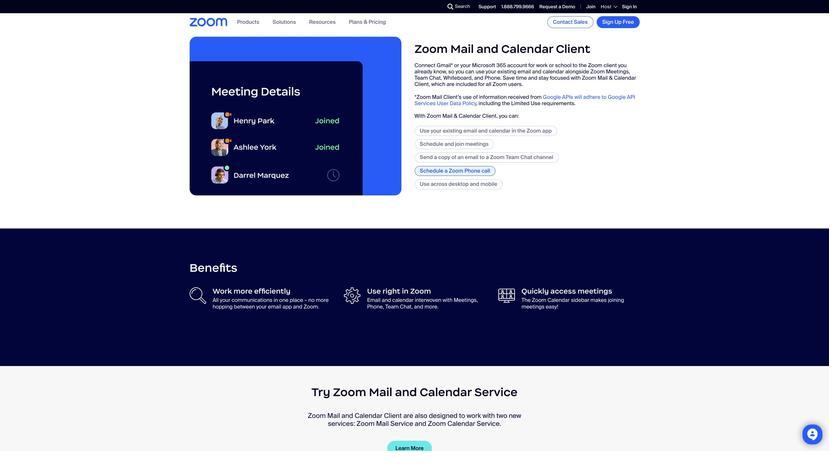Task type: describe. For each thing, give the bounding box(es) containing it.
data
[[450, 100, 462, 107]]

no
[[309, 297, 315, 304]]

phone,
[[367, 304, 384, 311]]

designed
[[429, 412, 458, 421]]

chat, inside use right in zoom email and calendar interwoven with meetings, phone, team chat, and more.
[[400, 304, 413, 311]]

0 vertical spatial of
[[473, 94, 478, 101]]

calendar inside use right in zoom email and calendar interwoven with meetings, phone, team chat, and more.
[[393, 297, 414, 304]]

zoom logo image
[[190, 18, 227, 26]]

your up whiteboard, on the top right of page
[[461, 62, 471, 69]]

with zoom mail & calendar client, you can:
[[415, 113, 519, 120]]

service.
[[477, 420, 502, 429]]

search
[[455, 3, 470, 9]]

1 horizontal spatial client,
[[483, 113, 498, 120]]

so
[[449, 68, 455, 75]]

contact sales link
[[548, 16, 594, 28]]

send
[[420, 154, 433, 161]]

send a copy of an email to a zoom team chat channel
[[420, 154, 554, 161]]

magnifying glass image
[[190, 288, 206, 305]]

0 horizontal spatial more
[[234, 287, 253, 296]]

team inside use right in zoom email and calendar interwoven with meetings, phone, team chat, and more.
[[386, 304, 399, 311]]

in for efficiently
[[274, 297, 278, 304]]

sales
[[574, 19, 588, 26]]

services
[[415, 100, 436, 107]]

calendar inside connect gmail* or your microsoft 365 account for work or school to the zoom client you already know, so you can use your existing email and calendar alongside zoom meetings, team chat, whiteboard, and phone. save time and stay focused with zoom mail & calendar client, which are included for all zoom users.
[[614, 75, 637, 82]]

zoom inside button
[[490, 154, 505, 161]]

a for schedule a zoom phone call
[[445, 168, 448, 174]]

schedule a zoom phone call
[[420, 168, 491, 174]]

are inside zoom mail and calendar client are also designed to work with two new services: zoom mail service and zoom calendar service.
[[404, 412, 413, 421]]

zoom.
[[304, 304, 320, 311]]

schedule for schedule and join meetings
[[420, 141, 444, 148]]

apis
[[563, 94, 574, 101]]

use right limited
[[531, 100, 541, 107]]

zoom right with
[[427, 113, 441, 120]]

users.
[[509, 81, 523, 88]]

all
[[486, 81, 492, 88]]

use right in zoom email and calendar interwoven with meetings, phone, team chat, and more.
[[367, 287, 478, 311]]

with inside use right in zoom email and calendar interwoven with meetings, phone, team chat, and more.
[[443, 297, 453, 304]]

meetings inside button
[[466, 141, 489, 148]]

1 horizontal spatial more
[[316, 297, 329, 304]]

host button
[[601, 4, 617, 10]]

communications
[[232, 297, 273, 304]]

channel
[[534, 154, 554, 161]]

client's
[[444, 94, 462, 101]]

resources
[[309, 19, 336, 26]]

1 horizontal spatial you
[[499, 113, 508, 120]]

use inside connect gmail* or your microsoft 365 account for work or school to the zoom client you already know, so you can use your existing email and calendar alongside zoom meetings, team chat, whiteboard, and phone. save time and stay focused with zoom mail & calendar client, which are included for all zoom users.
[[476, 68, 485, 75]]

meetings, inside use right in zoom email and calendar interwoven with meetings, phone, team chat, and more.
[[454, 297, 478, 304]]

will
[[575, 94, 582, 101]]

microsoft
[[472, 62, 496, 69]]

zoom up adhere
[[582, 75, 597, 82]]

whiteboard,
[[444, 75, 473, 82]]

can:
[[509, 113, 519, 120]]

resources button
[[309, 19, 336, 26]]

which
[[432, 81, 446, 88]]

365
[[497, 62, 506, 69]]

google apis will adhere to google api services user data policy link
[[415, 94, 636, 107]]

1.888.799.9666
[[502, 4, 534, 10]]

access
[[551, 287, 576, 296]]

products
[[237, 19, 260, 26]]

zoom right services:
[[357, 420, 375, 429]]

zoom mail and calendar client element
[[190, 37, 640, 196]]

up
[[615, 19, 622, 26]]

search image
[[448, 4, 454, 10]]

app inside work more efficiently all your communications in one place – no more hopping between your email app and zoom.
[[283, 304, 292, 311]]

client for zoom mail and calendar client
[[556, 42, 591, 56]]

email inside button
[[465, 154, 479, 161]]

1 or from the left
[[454, 62, 459, 69]]

sign for sign up free
[[603, 19, 614, 26]]

between
[[234, 304, 255, 311]]

zoom up use across desktop and mobile at the top
[[449, 168, 464, 174]]

people on a computer screen image
[[499, 288, 515, 305]]

focused
[[550, 75, 570, 82]]

to inside zoom mail and calendar client are also designed to work with two new services: zoom mail service and zoom calendar service.
[[459, 412, 465, 421]]

interwoven
[[415, 297, 442, 304]]

mail inside connect gmail* or your microsoft 365 account for work or school to the zoom client you already know, so you can use your existing email and calendar alongside zoom meetings, team chat, whiteboard, and phone. save time and stay focused with zoom mail & calendar client, which are included for all zoom users.
[[598, 75, 608, 82]]

solutions
[[273, 19, 296, 26]]

a up call on the right of the page
[[486, 154, 489, 161]]

,
[[476, 100, 478, 107]]

the inside connect gmail* or your microsoft 365 account for work or school to the zoom client you already know, so you can use your existing email and calendar alongside zoom meetings, team chat, whiteboard, and phone. save time and stay focused with zoom mail & calendar client, which are included for all zoom users.
[[579, 62, 587, 69]]

support link
[[479, 4, 496, 10]]

0 vertical spatial &
[[364, 19, 368, 26]]

your inside use your existing email and calendar in the zoom app button
[[431, 127, 442, 134]]

send a copy of an email to a zoom team chat channel button
[[415, 153, 559, 163]]

in for existing
[[512, 127, 517, 134]]

services:
[[328, 420, 355, 429]]

from
[[531, 94, 542, 101]]

zoom inside quickly access meetings the zoom calendar sidebar makes joining meetings easy!
[[532, 297, 547, 304]]

existing inside connect gmail* or your microsoft 365 account for work or school to the zoom client you already know, so you can use your existing email and calendar alongside zoom meetings, team chat, whiteboard, and phone. save time and stay focused with zoom mail & calendar client, which are included for all zoom users.
[[498, 68, 517, 75]]

email inside connect gmail* or your microsoft 365 account for work or school to the zoom client you already know, so you can use your existing email and calendar alongside zoom meetings, team chat, whiteboard, and phone. save time and stay focused with zoom mail & calendar client, which are included for all zoom users.
[[518, 68, 531, 75]]

work more efficiently all your communications in one place – no more hopping between your email app and zoom.
[[213, 287, 329, 311]]

plans & pricing link
[[349, 19, 386, 26]]

know,
[[434, 68, 447, 75]]

more.
[[425, 304, 439, 311]]

meetings, inside connect gmail* or your microsoft 365 account for work or school to the zoom client you already know, so you can use your existing email and calendar alongside zoom meetings, team chat, whiteboard, and phone. save time and stay focused with zoom mail & calendar client, which are included for all zoom users.
[[606, 68, 631, 75]]

0 vertical spatial for
[[529, 62, 535, 69]]

your down the work
[[220, 297, 230, 304]]

adhere
[[584, 94, 601, 101]]

request a demo
[[540, 4, 576, 10]]

gear image
[[344, 288, 361, 305]]

your left 365
[[486, 68, 496, 75]]

limited
[[512, 100, 530, 107]]

one
[[279, 297, 289, 304]]

place
[[290, 297, 303, 304]]

in inside use right in zoom email and calendar interwoven with meetings, phone, team chat, and more.
[[402, 287, 409, 296]]

mobile
[[481, 181, 498, 188]]

to inside connect gmail* or your microsoft 365 account for work or school to the zoom client you already know, so you can use your existing email and calendar alongside zoom meetings, team chat, whiteboard, and phone. save time and stay focused with zoom mail & calendar client, which are included for all zoom users.
[[573, 62, 578, 69]]

client for zoom mail and calendar client are also designed to work with two new services: zoom mail service and zoom calendar service.
[[384, 412, 402, 421]]

request
[[540, 4, 558, 10]]

with inside connect gmail* or your microsoft 365 account for work or school to the zoom client you already know, so you can use your existing email and calendar alongside zoom meetings, team chat, whiteboard, and phone. save time and stay focused with zoom mail & calendar client, which are included for all zoom users.
[[571, 75, 581, 82]]

1 horizontal spatial meetings
[[522, 304, 545, 311]]

call
[[482, 168, 491, 174]]

zoom mail and calendar client
[[415, 42, 591, 56]]

google apis will adhere to google api services user data policy
[[415, 94, 636, 107]]

sign up free link
[[597, 16, 640, 28]]

hopping
[[213, 304, 233, 311]]

schedule for schedule a zoom phone call
[[420, 168, 444, 174]]

email inside button
[[464, 127, 477, 134]]

chat, inside connect gmail* or your microsoft 365 account for work or school to the zoom client you already know, so you can use your existing email and calendar alongside zoom meetings, team chat, whiteboard, and phone. save time and stay focused with zoom mail & calendar client, which are included for all zoom users.
[[429, 75, 442, 82]]

*zoom
[[415, 94, 431, 101]]

1 horizontal spatial service
[[475, 385, 518, 400]]

all
[[213, 297, 219, 304]]

account
[[508, 62, 528, 69]]

email inside work more efficiently all your communications in one place – no more hopping between your email app and zoom.
[[268, 304, 281, 311]]

school
[[556, 62, 572, 69]]

use your existing email and calendar in the zoom app button
[[415, 126, 557, 136]]

request a demo link
[[540, 4, 576, 10]]

products button
[[237, 19, 260, 26]]

zoom right all
[[493, 81, 507, 88]]

a for send a copy of an email to a zoom team chat channel
[[434, 154, 437, 161]]

work
[[213, 287, 232, 296]]

pricing
[[369, 19, 386, 26]]

connect
[[415, 62, 436, 69]]

2 horizontal spatial meetings
[[578, 287, 613, 296]]

your right between
[[256, 304, 267, 311]]

app inside button
[[543, 127, 552, 134]]



Task type: vqa. For each thing, say whether or not it's contained in the screenshot.
leftmost existing
yes



Task type: locate. For each thing, give the bounding box(es) containing it.
gmail*
[[437, 62, 453, 69]]

information
[[479, 94, 507, 101]]

2 horizontal spatial with
[[571, 75, 581, 82]]

1 horizontal spatial &
[[454, 113, 458, 120]]

2 horizontal spatial calendar
[[543, 68, 564, 75]]

0 horizontal spatial meetings
[[466, 141, 489, 148]]

1 vertical spatial sign
[[603, 19, 614, 26]]

existing
[[498, 68, 517, 75], [443, 127, 463, 134]]

0 vertical spatial client,
[[415, 81, 430, 88]]

0 vertical spatial more
[[234, 287, 253, 296]]

app left the –
[[283, 304, 292, 311]]

0 horizontal spatial client
[[384, 412, 402, 421]]

work
[[537, 62, 548, 69], [467, 412, 481, 421]]

of inside button
[[452, 154, 457, 161]]

1 vertical spatial meetings
[[578, 287, 613, 296]]

or right "gmail*"
[[454, 62, 459, 69]]

schedule a zoom phone call button
[[415, 166, 496, 176]]

0 horizontal spatial of
[[452, 154, 457, 161]]

google left api
[[608, 94, 626, 101]]

0 horizontal spatial google
[[543, 94, 561, 101]]

join link
[[587, 4, 596, 10]]

team inside button
[[506, 154, 520, 161]]

client
[[604, 62, 617, 69]]

use
[[476, 68, 485, 75], [463, 94, 472, 101]]

use left ','
[[463, 94, 472, 101]]

& down data at the top
[[454, 113, 458, 120]]

to up call on the right of the page
[[480, 154, 485, 161]]

client, down including
[[483, 113, 498, 120]]

service left the also
[[391, 420, 414, 429]]

calendar inside button
[[489, 127, 511, 134]]

api
[[627, 94, 636, 101]]

to right 'school'
[[573, 62, 578, 69]]

2 vertical spatial with
[[483, 412, 495, 421]]

existing up users.
[[498, 68, 517, 75]]

email
[[367, 297, 381, 304]]

0 horizontal spatial you
[[456, 68, 464, 75]]

1 horizontal spatial of
[[473, 94, 478, 101]]

existing inside button
[[443, 127, 463, 134]]

1 horizontal spatial google
[[608, 94, 626, 101]]

user
[[437, 100, 449, 107]]

0 horizontal spatial service
[[391, 420, 414, 429]]

calendar down right
[[393, 297, 414, 304]]

zoom right alongside
[[591, 68, 605, 75]]

the right 'school'
[[579, 62, 587, 69]]

a down copy
[[445, 168, 448, 174]]

two
[[497, 412, 508, 421]]

1 vertical spatial existing
[[443, 127, 463, 134]]

also
[[415, 412, 428, 421]]

to inside google apis will adhere to google api services user data policy
[[602, 94, 607, 101]]

the
[[522, 297, 531, 304]]

meetings down quickly
[[522, 304, 545, 311]]

of left an
[[452, 154, 457, 161]]

an
[[458, 154, 464, 161]]

zoom up connect
[[415, 42, 448, 56]]

schedule and join meetings
[[420, 141, 489, 148]]

benefits
[[190, 261, 238, 276]]

use up 'email'
[[367, 287, 381, 296]]

1 horizontal spatial the
[[518, 127, 526, 134]]

1 vertical spatial work
[[467, 412, 481, 421]]

1 vertical spatial more
[[316, 297, 329, 304]]

meetings down use your existing email and calendar in the zoom app button
[[466, 141, 489, 148]]

the left limited
[[502, 100, 510, 107]]

2 vertical spatial the
[[518, 127, 526, 134]]

or left 'school'
[[549, 62, 554, 69]]

are inside connect gmail* or your microsoft 365 account for work or school to the zoom client you already know, so you can use your existing email and calendar alongside zoom meetings, team chat, whiteboard, and phone. save time and stay focused with zoom mail & calendar client, which are included for all zoom users.
[[447, 81, 455, 88]]

1 google from the left
[[543, 94, 561, 101]]

1 horizontal spatial are
[[447, 81, 455, 88]]

0 vertical spatial app
[[543, 127, 552, 134]]

a left demo on the top of page
[[559, 4, 562, 10]]

can
[[466, 68, 475, 75]]

2 horizontal spatial team
[[506, 154, 520, 161]]

& inside connect gmail* or your microsoft 365 account for work or school to the zoom client you already know, so you can use your existing email and calendar alongside zoom meetings, team chat, whiteboard, and phone. save time and stay focused with zoom mail & calendar client, which are included for all zoom users.
[[609, 75, 613, 82]]

2 horizontal spatial the
[[579, 62, 587, 69]]

schedule and join meetings button
[[415, 139, 494, 149]]

in right right
[[402, 287, 409, 296]]

existing up 'schedule and join meetings'
[[443, 127, 463, 134]]

0 horizontal spatial are
[[404, 412, 413, 421]]

with left two
[[483, 412, 495, 421]]

use left across
[[420, 181, 430, 188]]

work up stay
[[537, 62, 548, 69]]

client inside zoom mail and calendar client are also designed to work with two new services: zoom mail service and zoom calendar service.
[[384, 412, 402, 421]]

plans & pricing
[[349, 19, 386, 26]]

in
[[512, 127, 517, 134], [402, 287, 409, 296], [274, 297, 278, 304]]

0 vertical spatial meetings
[[466, 141, 489, 148]]

*zoom mail client's use of information received from
[[415, 94, 543, 101]]

schedule inside button
[[420, 168, 444, 174]]

for
[[529, 62, 535, 69], [478, 81, 485, 88]]

mail
[[451, 42, 474, 56], [598, 75, 608, 82], [432, 94, 442, 101], [443, 113, 453, 120], [369, 385, 393, 400], [328, 412, 340, 421], [376, 420, 389, 429]]

0 vertical spatial use
[[476, 68, 485, 75]]

1 horizontal spatial client
[[556, 42, 591, 56]]

chat,
[[429, 75, 442, 82], [400, 304, 413, 311]]

1 schedule from the top
[[420, 141, 444, 148]]

zoom down quickly
[[532, 297, 547, 304]]

meetings,
[[606, 68, 631, 75], [454, 297, 478, 304]]

1 vertical spatial team
[[506, 154, 520, 161]]

with
[[415, 113, 426, 120]]

quickly access meetings the zoom calendar sidebar makes joining meetings easy!
[[522, 287, 625, 311]]

email down with zoom mail & calendar client, you can:
[[464, 127, 477, 134]]

0 vertical spatial team
[[415, 75, 428, 82]]

schedule up send
[[420, 141, 444, 148]]

1 horizontal spatial chat,
[[429, 75, 442, 82]]

email up users.
[[518, 68, 531, 75]]

use for zoom
[[367, 287, 381, 296]]

0 horizontal spatial sign
[[603, 19, 614, 26]]

zoom up interwoven
[[411, 287, 431, 296]]

use your existing email and calendar in the zoom app
[[420, 127, 552, 134]]

2 vertical spatial in
[[274, 297, 278, 304]]

save
[[503, 75, 515, 82]]

to right adhere
[[602, 94, 607, 101]]

you right 'so'
[[456, 68, 464, 75]]

0 vertical spatial schedule
[[420, 141, 444, 148]]

are left the also
[[404, 412, 413, 421]]

across
[[431, 181, 448, 188]]

1 horizontal spatial work
[[537, 62, 548, 69]]

service up two
[[475, 385, 518, 400]]

client up 'school'
[[556, 42, 591, 56]]

0 horizontal spatial existing
[[443, 127, 463, 134]]

and inside work more efficiently all your communications in one place – no more hopping between your email app and zoom.
[[293, 304, 303, 311]]

team inside connect gmail* or your microsoft 365 account for work or school to the zoom client you already know, so you can use your existing email and calendar alongside zoom meetings, team chat, whiteboard, and phone. save time and stay focused with zoom mail & calendar client, which are included for all zoom users.
[[415, 75, 428, 82]]

free
[[623, 19, 634, 26]]

chat, down right
[[400, 304, 413, 311]]

use for email
[[420, 127, 430, 134]]

connect gmail* or your microsoft 365 account for work or school to the zoom client you already know, so you can use your existing email and calendar alongside zoom meetings, team chat, whiteboard, and phone. save time and stay focused with zoom mail & calendar client, which are included for all zoom users.
[[415, 62, 637, 88]]

try zoom mail and calendar service
[[312, 385, 518, 400]]

1 horizontal spatial with
[[483, 412, 495, 421]]

a
[[559, 4, 562, 10], [434, 154, 437, 161], [486, 154, 489, 161], [445, 168, 448, 174]]

0 horizontal spatial in
[[274, 297, 278, 304]]

the down can:
[[518, 127, 526, 134]]

0 vertical spatial existing
[[498, 68, 517, 75]]

in inside button
[[512, 127, 517, 134]]

a inside button
[[445, 168, 448, 174]]

chat, down "gmail*"
[[429, 75, 442, 82]]

team down connect
[[415, 75, 428, 82]]

1 vertical spatial for
[[478, 81, 485, 88]]

1 horizontal spatial meetings,
[[606, 68, 631, 75]]

time
[[516, 75, 527, 82]]

schedule down send
[[420, 168, 444, 174]]

schedule inside button
[[420, 141, 444, 148]]

0 vertical spatial with
[[571, 75, 581, 82]]

the inside button
[[518, 127, 526, 134]]

work inside zoom mail and calendar client are also designed to work with two new services: zoom mail service and zoom calendar service.
[[467, 412, 481, 421]]

1 horizontal spatial app
[[543, 127, 552, 134]]

google left apis
[[543, 94, 561, 101]]

use inside use right in zoom email and calendar interwoven with meetings, phone, team chat, and more.
[[367, 287, 381, 296]]

in
[[633, 4, 637, 10]]

0 horizontal spatial app
[[283, 304, 292, 311]]

are right which
[[447, 81, 455, 88]]

zoom up call on the right of the page
[[490, 154, 505, 161]]

join
[[456, 141, 464, 148]]

for right "account"
[[529, 62, 535, 69]]

0 vertical spatial chat,
[[429, 75, 442, 82]]

in down can:
[[512, 127, 517, 134]]

zoom up chat
[[527, 127, 541, 134]]

1 vertical spatial in
[[402, 287, 409, 296]]

your
[[461, 62, 471, 69], [486, 68, 496, 75], [431, 127, 442, 134], [220, 297, 230, 304], [256, 304, 267, 311]]

in inside work more efficiently all your communications in one place – no more hopping between your email app and zoom.
[[274, 297, 278, 304]]

a left copy
[[434, 154, 437, 161]]

are
[[447, 81, 455, 88], [404, 412, 413, 421]]

join
[[587, 4, 596, 10]]

email right an
[[465, 154, 479, 161]]

1 vertical spatial use
[[463, 94, 472, 101]]

sidebar
[[571, 297, 590, 304]]

0 horizontal spatial use
[[463, 94, 472, 101]]

with right 'focused'
[[571, 75, 581, 82]]

& down client
[[609, 75, 613, 82]]

None search field
[[423, 1, 449, 12]]

host
[[601, 4, 612, 10]]

2 or from the left
[[549, 62, 554, 69]]

with inside zoom mail and calendar client are also designed to work with two new services: zoom mail service and zoom calendar service.
[[483, 412, 495, 421]]

to
[[573, 62, 578, 69], [602, 94, 607, 101], [480, 154, 485, 161], [459, 412, 465, 421]]

support
[[479, 4, 496, 10]]

of down the included
[[473, 94, 478, 101]]

client,
[[415, 81, 430, 88], [483, 113, 498, 120]]

alongside
[[566, 68, 590, 75]]

1 vertical spatial chat,
[[400, 304, 413, 311]]

zoom right the also
[[428, 420, 446, 429]]

more
[[234, 287, 253, 296], [316, 297, 329, 304]]

0 vertical spatial meetings,
[[606, 68, 631, 75]]

1 vertical spatial schedule
[[420, 168, 444, 174]]

your up 'schedule and join meetings'
[[431, 127, 442, 134]]

you left can:
[[499, 113, 508, 120]]

0 horizontal spatial with
[[443, 297, 453, 304]]

sign left in
[[623, 4, 632, 10]]

for left all
[[478, 81, 485, 88]]

client, up *zoom
[[415, 81, 430, 88]]

use across desktop and mobile
[[420, 181, 498, 188]]

easy!
[[546, 304, 559, 311]]

you right client
[[619, 62, 627, 69]]

a for request a demo
[[559, 4, 562, 10]]

copy
[[439, 154, 451, 161]]

0 horizontal spatial calendar
[[393, 297, 414, 304]]

zoom left client
[[588, 62, 603, 69]]

use down with
[[420, 127, 430, 134]]

1 vertical spatial app
[[283, 304, 292, 311]]

0 vertical spatial work
[[537, 62, 548, 69]]

sign left up
[[603, 19, 614, 26]]

1 vertical spatial meetings,
[[454, 297, 478, 304]]

2 vertical spatial &
[[454, 113, 458, 120]]

already
[[415, 68, 433, 75]]

& right plans
[[364, 19, 368, 26]]

1 vertical spatial service
[[391, 420, 414, 429]]

plans
[[349, 19, 363, 26]]

more right no
[[316, 297, 329, 304]]

1 horizontal spatial in
[[402, 287, 409, 296]]

zoom down try
[[308, 412, 326, 421]]

1 horizontal spatial team
[[415, 75, 428, 82]]

1 horizontal spatial sign
[[623, 4, 632, 10]]

0 vertical spatial client
[[556, 42, 591, 56]]

to inside button
[[480, 154, 485, 161]]

chat
[[521, 154, 533, 161]]

team down right
[[386, 304, 399, 311]]

policy
[[463, 100, 476, 107]]

0 horizontal spatial chat,
[[400, 304, 413, 311]]

of
[[473, 94, 478, 101], [452, 154, 457, 161]]

contact
[[553, 19, 573, 26]]

0 vertical spatial are
[[447, 81, 455, 88]]

with right more. at the bottom of page
[[443, 297, 453, 304]]

0 vertical spatial in
[[512, 127, 517, 134]]

try
[[312, 385, 331, 400]]

more up the communications
[[234, 287, 253, 296]]

use for and
[[420, 181, 430, 188]]

1 vertical spatial the
[[502, 100, 510, 107]]

desktop
[[449, 181, 469, 188]]

0 vertical spatial the
[[579, 62, 587, 69]]

zoom mail and calendar client are also designed to work with two new services: zoom mail service and zoom calendar service.
[[308, 412, 522, 429]]

app up the channel
[[543, 127, 552, 134]]

to right designed
[[459, 412, 465, 421]]

2 vertical spatial team
[[386, 304, 399, 311]]

meetings up makes
[[578, 287, 613, 296]]

sign for sign in
[[623, 4, 632, 10]]

client, inside connect gmail* or your microsoft 365 account for work or school to the zoom client you already know, so you can use your existing email and calendar alongside zoom meetings, team chat, whiteboard, and phone. save time and stay focused with zoom mail & calendar client, which are included for all zoom users.
[[415, 81, 430, 88]]

2 google from the left
[[608, 94, 626, 101]]

sign in
[[623, 4, 637, 10]]

joining
[[608, 297, 625, 304]]

0 vertical spatial service
[[475, 385, 518, 400]]

calendar inside connect gmail* or your microsoft 365 account for work or school to the zoom client you already know, so you can use your existing email and calendar alongside zoom meetings, team chat, whiteboard, and phone. save time and stay focused with zoom mail & calendar client, which are included for all zoom users.
[[543, 68, 564, 75]]

quickly
[[522, 287, 549, 296]]

zoom inside use right in zoom email and calendar interwoven with meetings, phone, team chat, and more.
[[411, 287, 431, 296]]

0 vertical spatial sign
[[623, 4, 632, 10]]

0 horizontal spatial &
[[364, 19, 368, 26]]

1 horizontal spatial existing
[[498, 68, 517, 75]]

1 vertical spatial client,
[[483, 113, 498, 120]]

use across desktop and mobile button
[[415, 180, 503, 190]]

search image
[[448, 4, 454, 10]]

0 horizontal spatial the
[[502, 100, 510, 107]]

phone
[[465, 168, 481, 174]]

0 horizontal spatial client,
[[415, 81, 430, 88]]

client left the also
[[384, 412, 402, 421]]

1 horizontal spatial or
[[549, 62, 554, 69]]

0 horizontal spatial or
[[454, 62, 459, 69]]

1 horizontal spatial use
[[476, 68, 485, 75]]

2 horizontal spatial in
[[512, 127, 517, 134]]

in left one in the bottom left of the page
[[274, 297, 278, 304]]

meeting details image
[[190, 37, 402, 196]]

1 vertical spatial are
[[404, 412, 413, 421]]

0 horizontal spatial work
[[467, 412, 481, 421]]

calendar
[[543, 68, 564, 75], [489, 127, 511, 134], [393, 297, 414, 304]]

2 vertical spatial meetings
[[522, 304, 545, 311]]

work inside connect gmail* or your microsoft 365 account for work or school to the zoom client you already know, so you can use your existing email and calendar alongside zoom meetings, team chat, whiteboard, and phone. save time and stay focused with zoom mail & calendar client, which are included for all zoom users.
[[537, 62, 548, 69]]

calendar left alongside
[[543, 68, 564, 75]]

service inside zoom mail and calendar client are also designed to work with two new services: zoom mail service and zoom calendar service.
[[391, 420, 414, 429]]

and inside button
[[445, 141, 454, 148]]

1 horizontal spatial calendar
[[489, 127, 511, 134]]

app
[[543, 127, 552, 134], [283, 304, 292, 311]]

new
[[509, 412, 522, 421]]

0 horizontal spatial meetings,
[[454, 297, 478, 304]]

2 horizontal spatial you
[[619, 62, 627, 69]]

calendar inside quickly access meetings the zoom calendar sidebar makes joining meetings easy!
[[548, 297, 570, 304]]

team
[[415, 75, 428, 82], [506, 154, 520, 161], [386, 304, 399, 311]]

calendar
[[502, 42, 554, 56], [614, 75, 637, 82], [459, 113, 481, 120], [548, 297, 570, 304], [420, 385, 472, 400], [355, 412, 383, 421], [448, 420, 476, 429]]

contact sales
[[553, 19, 588, 26]]

2 schedule from the top
[[420, 168, 444, 174]]

use inside use across desktop and mobile button
[[420, 181, 430, 188]]

service
[[475, 385, 518, 400], [391, 420, 414, 429]]

right
[[383, 287, 401, 296]]

email down efficiently
[[268, 304, 281, 311]]

included
[[456, 81, 477, 88]]

zoom right try
[[333, 385, 367, 400]]

1 vertical spatial calendar
[[489, 127, 511, 134]]

team left chat
[[506, 154, 520, 161]]

use right can
[[476, 68, 485, 75]]

1 vertical spatial of
[[452, 154, 457, 161]]

use inside use your existing email and calendar in the zoom app button
[[420, 127, 430, 134]]

client inside zoom mail and calendar client element
[[556, 42, 591, 56]]

2 horizontal spatial &
[[609, 75, 613, 82]]

calendar down can:
[[489, 127, 511, 134]]

work left two
[[467, 412, 481, 421]]

1 vertical spatial &
[[609, 75, 613, 82]]



